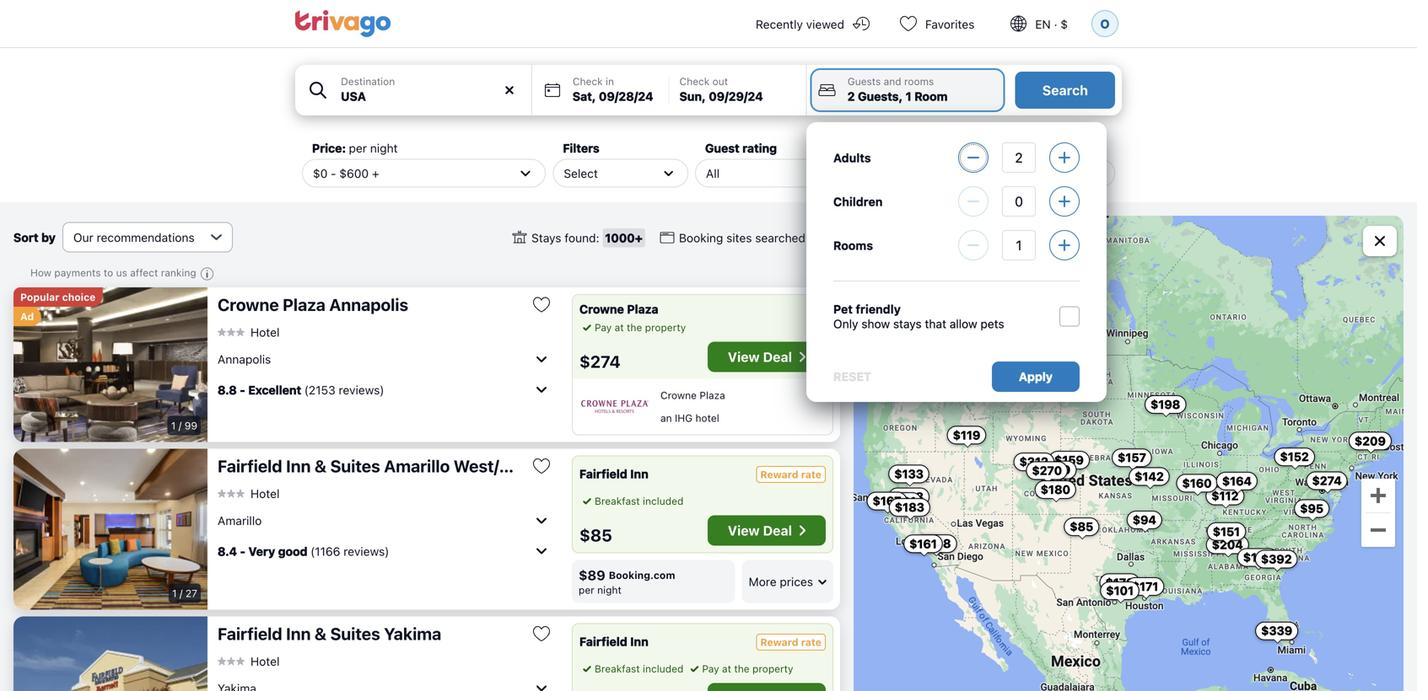 Task type: vqa. For each thing, say whether or not it's contained in the screenshot.
rightmost THE MARCOS
no



Task type: locate. For each thing, give the bounding box(es) containing it.
3 hotel from the top
[[251, 655, 280, 669]]

check inside check out sun, 09/29/24
[[680, 76, 710, 87]]

2 vertical spatial -
[[240, 545, 246, 559]]

pay at the property for the leftmost pay at the property button
[[595, 322, 686, 334]]

1 vertical spatial $161
[[910, 537, 937, 551]]

& for amarillo
[[315, 456, 327, 476]]

2 more image from the top
[[1050, 231, 1079, 260]]

check up sat,
[[573, 76, 603, 87]]

view deal
[[728, 349, 792, 365], [728, 523, 792, 539]]

0 vertical spatial the
[[627, 322, 642, 334]]

1 horizontal spatial $85
[[1070, 520, 1093, 534]]

clear image
[[502, 83, 517, 98]]

reviews) down amarillo "button"
[[344, 545, 389, 559]]

1 vertical spatial night
[[597, 585, 622, 596]]

suites
[[330, 456, 380, 476], [330, 624, 380, 644]]

1 fairfield inn from the top
[[580, 467, 649, 481]]

view for $274
[[728, 349, 760, 365]]

fairfield inn down per night
[[580, 635, 649, 649]]

$209
[[1355, 434, 1386, 448]]

8.8
[[218, 383, 237, 397]]

1 breakfast included from the top
[[595, 496, 684, 507]]

1 down rooms
[[906, 89, 912, 103]]

hotel down crowne plaza annapolis
[[251, 325, 280, 339]]

included for 1st breakfast included button from the top of the page
[[643, 496, 684, 507]]

check for sat,
[[573, 76, 603, 87]]

2 vertical spatial 1
[[172, 588, 177, 600]]

$159
[[1055, 453, 1084, 467], [1243, 551, 1273, 565]]

$312 button
[[1014, 453, 1054, 472]]

$274
[[580, 352, 621, 372], [1312, 474, 1342, 488]]

fairfield inn & suites yakima, (yakima, usa) image
[[13, 617, 208, 692]]

0 horizontal spatial night
[[370, 141, 398, 155]]

2 & from the top
[[315, 624, 327, 644]]

- right the $0
[[331, 166, 336, 180]]

1 horizontal spatial pay at the property
[[702, 663, 793, 675]]

property type
[[848, 141, 928, 155]]

0 vertical spatial $161
[[888, 495, 916, 509]]

0 vertical spatial &
[[315, 456, 327, 476]]

2 view from the top
[[728, 523, 760, 539]]

$183 $94 $151
[[895, 501, 1240, 539]]

deal for $85
[[763, 523, 792, 539]]

1 vertical spatial breakfast included
[[595, 663, 684, 675]]

2 hotel button from the top
[[218, 487, 280, 501]]

2 breakfast from the top
[[595, 663, 640, 675]]

$159 for the bottommost $159 button
[[1243, 551, 1273, 565]]

hotel for fairfield inn & suites amarillo west/medical center
[[251, 487, 280, 501]]

$274 up $95
[[1312, 474, 1342, 488]]

night
[[370, 141, 398, 155], [597, 585, 622, 596]]

crowne plaza up an ihg hotel
[[661, 390, 725, 402]]

0 horizontal spatial check
[[573, 76, 603, 87]]

$160
[[1182, 477, 1212, 490]]

$183 button
[[889, 499, 930, 517]]

2 suites from the top
[[330, 624, 380, 644]]

$95 button
[[1294, 500, 1330, 518]]

$204 button
[[1206, 536, 1249, 555]]

2 reward rate button from the top
[[756, 634, 826, 651]]

$85 button
[[1064, 518, 1099, 537]]

amarillo inside button
[[384, 456, 450, 476]]

$270 button
[[1026, 462, 1068, 480]]

sort by
[[13, 231, 56, 244]]

2 rate from the top
[[801, 637, 822, 649]]

booking.com
[[609, 570, 675, 582]]

$170 button
[[1100, 574, 1140, 593]]

1 vertical spatial view deal
[[728, 523, 792, 539]]

$198 button
[[1145, 396, 1186, 414]]

1 vertical spatial annapolis
[[218, 352, 271, 366]]

recently viewed
[[756, 17, 844, 31]]

stays found: 1000+
[[532, 231, 643, 245]]

1 vertical spatial pay at the property button
[[687, 662, 793, 677]]

how
[[30, 267, 52, 279]]

select down filters
[[564, 166, 598, 180]]

1 reward rate button from the top
[[756, 467, 826, 483]]

amarillo up amarillo "button"
[[384, 456, 450, 476]]

$85 down $167 $95
[[1070, 520, 1093, 534]]

1 vertical spatial less image
[[959, 231, 988, 260]]

guest rating
[[705, 141, 777, 155]]

1 vertical spatial $274
[[1312, 474, 1342, 488]]

2 less image from the top
[[959, 231, 988, 260]]

1 vertical spatial /
[[180, 588, 183, 600]]

0 vertical spatial 1
[[906, 89, 912, 103]]

1 view deal button from the top
[[708, 342, 826, 372]]

0 vertical spatial hotel
[[251, 325, 280, 339]]

0 horizontal spatial crowne
[[218, 295, 279, 315]]

1 vertical spatial $159
[[1243, 551, 1273, 565]]

2 vertical spatial hotel
[[251, 655, 280, 669]]

$312
[[1020, 455, 1049, 469]]

0 vertical spatial at
[[615, 322, 624, 334]]

0 vertical spatial rate
[[801, 469, 822, 481]]

$159 for top $159 button
[[1055, 453, 1084, 467]]

guests
[[848, 76, 881, 87]]

1
[[906, 89, 912, 103], [171, 420, 176, 432], [172, 588, 177, 600]]

amarillo up 8.4
[[218, 514, 262, 528]]

0 vertical spatial view deal button
[[708, 342, 826, 372]]

suites up amarillo "button"
[[330, 456, 380, 476]]

1 check from the left
[[573, 76, 603, 87]]

1 suites from the top
[[330, 456, 380, 476]]

2 vertical spatial hotel button
[[218, 654, 280, 669]]

0 vertical spatial reward rate button
[[756, 467, 826, 483]]

1 reward from the top
[[760, 469, 799, 481]]

0 horizontal spatial $274
[[580, 352, 621, 372]]

reward for fairfield inn & suites amarillo west/medical center
[[760, 469, 799, 481]]

affect
[[130, 267, 158, 279]]

1 vertical spatial breakfast included button
[[580, 662, 684, 677]]

0 vertical spatial included
[[643, 496, 684, 507]]

1 included from the top
[[643, 496, 684, 507]]

$204
[[1212, 538, 1243, 552]]

& down "(1166"
[[315, 624, 327, 644]]

1 vertical spatial fairfield inn
[[580, 635, 649, 649]]

/ left 99
[[179, 420, 182, 432]]

pay for the right pay at the property button
[[702, 663, 719, 675]]

per up "$600"
[[349, 141, 367, 155]]

0 vertical spatial fairfield inn
[[580, 467, 649, 481]]

ranking
[[161, 267, 196, 279]]

- right 8.4
[[240, 545, 246, 559]]

amarillo button
[[218, 507, 552, 534]]

2 check from the left
[[680, 76, 710, 87]]

1 horizontal spatial $159
[[1243, 551, 1273, 565]]

$133
[[894, 467, 924, 481]]

0 vertical spatial annapolis
[[329, 295, 408, 315]]

amarillo inside "button"
[[218, 514, 262, 528]]

2 included from the top
[[643, 663, 684, 675]]

booking sites searched: 323
[[679, 231, 838, 245]]

suites for amarillo
[[330, 456, 380, 476]]

1 horizontal spatial night
[[597, 585, 622, 596]]

$119 button
[[947, 426, 986, 445]]

0 vertical spatial more image
[[1050, 143, 1079, 172]]

0 horizontal spatial amarillo
[[218, 514, 262, 528]]

less image
[[959, 187, 988, 216], [959, 231, 988, 260]]

/ left 27
[[180, 588, 183, 600]]

view deal button
[[708, 342, 826, 372], [708, 516, 826, 546]]

fairfield inn for fairfield inn & suites yakima
[[580, 635, 649, 649]]

3 hotel button from the top
[[218, 654, 280, 669]]

0 vertical spatial /
[[179, 420, 182, 432]]

1 & from the top
[[315, 456, 327, 476]]

suites left yakima
[[330, 624, 380, 644]]

reward for fairfield inn & suites yakima
[[760, 637, 799, 649]]

0 vertical spatial deal
[[763, 349, 792, 365]]

0 vertical spatial less image
[[959, 187, 988, 216]]

0 vertical spatial amarillo
[[384, 456, 450, 476]]

pet friendly only show stays that allow pets
[[833, 302, 1004, 331]]

annapolis up annapolis button
[[329, 295, 408, 315]]

$159 button down $151 button
[[1237, 549, 1279, 567]]

0 horizontal spatial crowne plaza
[[580, 302, 658, 316]]

west/medical
[[454, 456, 561, 476]]

09/28/24
[[599, 89, 653, 103]]

1 horizontal spatial per
[[579, 585, 595, 596]]

0 vertical spatial reward rate
[[760, 469, 822, 481]]

$318 button
[[888, 488, 930, 507]]

breakfast down per night
[[595, 663, 640, 675]]

0 horizontal spatial annapolis
[[218, 352, 271, 366]]

1 vertical spatial amarillo
[[218, 514, 262, 528]]

1 horizontal spatial the
[[734, 663, 750, 675]]

1 vertical spatial rate
[[801, 637, 822, 649]]

1 for crowne plaza annapolis
[[171, 420, 176, 432]]

more image
[[1050, 143, 1079, 172], [1050, 231, 1079, 260]]

0 vertical spatial view
[[728, 349, 760, 365]]

crowne plaza annapolis
[[218, 295, 408, 315]]

rate for fairfield inn & suites yakima
[[801, 637, 822, 649]]

/ for crowne plaza annapolis
[[179, 420, 182, 432]]

reward rate button for fairfield inn & suites amarillo west/medical center
[[756, 467, 826, 483]]

per down $89
[[579, 585, 595, 596]]

- right 8.8
[[240, 383, 245, 397]]

1 vertical spatial pay
[[702, 663, 719, 675]]

0 horizontal spatial $159 button
[[1049, 451, 1090, 470]]

0 horizontal spatial $159
[[1055, 453, 1084, 467]]

1 view deal from the top
[[728, 349, 792, 365]]

2 breakfast included from the top
[[595, 663, 684, 675]]

1 vertical spatial deal
[[763, 523, 792, 539]]

search button
[[1015, 72, 1115, 109]]

1 vertical spatial reward rate
[[760, 637, 822, 649]]

1 horizontal spatial check
[[680, 76, 710, 87]]

0 horizontal spatial plaza
[[283, 295, 326, 315]]

night up +
[[370, 141, 398, 155]]

1 vertical spatial reviews)
[[344, 545, 389, 559]]

breakfast included for 1st breakfast included button from the top of the page
[[595, 496, 684, 507]]

ihg
[[675, 413, 693, 424]]

2 view deal from the top
[[728, 523, 792, 539]]

1 vertical spatial hotel
[[251, 487, 280, 501]]

8.4 - very good (1166 reviews)
[[218, 545, 389, 559]]

1 horizontal spatial crowne
[[580, 302, 624, 316]]

- for plaza
[[240, 383, 245, 397]]

1 horizontal spatial amarillo
[[384, 456, 450, 476]]

0 horizontal spatial pay
[[595, 322, 612, 334]]

2 view deal button from the top
[[708, 516, 826, 546]]

crowne plaza annapolis, (annapolis, usa) image
[[13, 288, 208, 442]]

less image
[[959, 143, 988, 172]]

reset
[[833, 370, 871, 384]]

1 less image from the top
[[959, 187, 988, 216]]

fairfield down per night
[[580, 635, 627, 649]]

0 horizontal spatial at
[[615, 322, 624, 334]]

$
[[1061, 17, 1068, 31]]

center
[[565, 456, 619, 476]]

included
[[643, 496, 684, 507], [643, 663, 684, 675]]

1 vertical spatial included
[[643, 663, 684, 675]]

favorites link
[[885, 0, 995, 47]]

annapolis up 8.8
[[218, 352, 271, 366]]

check for sun,
[[680, 76, 710, 87]]

& for yakima
[[315, 624, 327, 644]]

check up sun,
[[680, 76, 710, 87]]

$164 button
[[1216, 472, 1258, 491]]

1 horizontal spatial at
[[722, 663, 731, 675]]

$159 up $180
[[1055, 453, 1084, 467]]

per night
[[579, 585, 622, 596]]

crowne plaza down '1000+'
[[580, 302, 658, 316]]

reward rate for fairfield inn & suites yakima
[[760, 637, 822, 649]]

None checkbox
[[1060, 307, 1080, 327]]

crowne inside button
[[218, 295, 279, 315]]

reward rate button for fairfield inn & suites yakima
[[756, 634, 826, 651]]

1 vertical spatial &
[[315, 624, 327, 644]]

1 vertical spatial at
[[722, 663, 731, 675]]

&
[[315, 456, 327, 476], [315, 624, 327, 644]]

1 vertical spatial breakfast
[[595, 663, 640, 675]]

0 vertical spatial $159
[[1055, 453, 1084, 467]]

view for $85
[[728, 523, 760, 539]]

1 vertical spatial reward rate button
[[756, 634, 826, 651]]

hotel up very
[[251, 487, 280, 501]]

0 vertical spatial suites
[[330, 456, 380, 476]]

0 vertical spatial breakfast included button
[[580, 494, 684, 509]]

inn down 8.4 - very good (1166 reviews)
[[286, 624, 311, 644]]

8.4
[[218, 545, 237, 559]]

1 vertical spatial hotel button
[[218, 487, 280, 501]]

0 vertical spatial reviews)
[[339, 383, 384, 397]]

hotel
[[251, 325, 280, 339], [251, 487, 280, 501], [251, 655, 280, 669]]

$238 button
[[914, 535, 957, 554]]

the
[[627, 322, 642, 334], [734, 663, 750, 675]]

select down adults at top right
[[848, 166, 883, 180]]

1 more image from the top
[[1050, 143, 1079, 172]]

1 vertical spatial more image
[[1050, 231, 1079, 260]]

less image left the rooms "number field"
[[959, 231, 988, 260]]

1 view from the top
[[728, 349, 760, 365]]

reset button
[[833, 369, 871, 384]]

very
[[248, 545, 275, 559]]

Children number field
[[1002, 186, 1036, 217]]

hotel button
[[218, 325, 280, 340], [218, 487, 280, 501], [218, 654, 280, 669]]

less image down less icon
[[959, 187, 988, 216]]

1 hotel button from the top
[[218, 325, 280, 340]]

2 hotel from the top
[[251, 487, 280, 501]]

1 left 27
[[172, 588, 177, 600]]

1 left 99
[[171, 420, 176, 432]]

1 horizontal spatial $159 button
[[1237, 549, 1279, 567]]

1 horizontal spatial pay
[[702, 663, 719, 675]]

0 vertical spatial pay at the property
[[595, 322, 686, 334]]

2 reward rate from the top
[[760, 637, 822, 649]]

night down $89
[[597, 585, 622, 596]]

en · $ button
[[995, 0, 1088, 47]]

recently viewed button
[[736, 0, 885, 47]]

more image down more icon
[[1050, 231, 1079, 260]]

0 horizontal spatial pay at the property
[[595, 322, 686, 334]]

$274 up crowne plaza image
[[580, 352, 621, 372]]

annapolis
[[329, 295, 408, 315], [218, 352, 271, 366]]

8.8 - excellent (2153 reviews)
[[218, 383, 384, 397]]

1 vertical spatial view
[[728, 523, 760, 539]]

0 horizontal spatial property
[[645, 322, 686, 334]]

$167 button
[[867, 492, 907, 511]]

more image for adults
[[1050, 143, 1079, 172]]

0 vertical spatial pay
[[595, 322, 612, 334]]

$142 $160
[[1135, 470, 1212, 490]]

apply button
[[992, 362, 1080, 392]]

crowne plaza image
[[580, 395, 650, 419]]

$159 button up $180
[[1049, 451, 1090, 470]]

popular choice ad
[[20, 291, 96, 323]]

inn down 8.8 - excellent (2153 reviews)
[[286, 456, 311, 476]]

0 vertical spatial breakfast included
[[595, 496, 684, 507]]

$392 button
[[1255, 550, 1298, 569]]

hotel down the fairfield inn & suites yakima
[[251, 655, 280, 669]]

reviews) down annapolis button
[[339, 383, 384, 397]]

0 vertical spatial view deal
[[728, 349, 792, 365]]

fairfield inn & suites yakima
[[218, 624, 441, 644]]

1 vertical spatial 1
[[171, 420, 176, 432]]

1 rate from the top
[[801, 469, 822, 481]]

pets
[[981, 317, 1004, 331]]

1 deal from the top
[[763, 349, 792, 365]]

check in sat, 09/28/24
[[573, 76, 653, 103]]

check inside check in sat, 09/28/24
[[573, 76, 603, 87]]

1 select from the left
[[564, 166, 598, 180]]

$159 down $151 button
[[1243, 551, 1273, 565]]

$167 $95
[[873, 494, 1324, 516]]

0 vertical spatial breakfast
[[595, 496, 640, 507]]

0 vertical spatial $274
[[580, 352, 621, 372]]

select
[[564, 166, 598, 180], [848, 166, 883, 180]]

fairfield inn for fairfield inn & suites amarillo west/medical center
[[580, 467, 649, 481]]

2 reward from the top
[[760, 637, 799, 649]]

$152
[[1280, 450, 1309, 464]]

filters
[[563, 141, 600, 155]]

at for the leftmost pay at the property button
[[615, 322, 624, 334]]

plaza inside "crowne plaza annapolis" button
[[283, 295, 326, 315]]

$85 up $89
[[580, 526, 612, 545]]

fairfield inn & suites yakima button
[[218, 624, 518, 645]]

323
[[815, 231, 838, 245]]

fairfield inn down crowne plaza image
[[580, 467, 649, 481]]

more image up more icon
[[1050, 143, 1079, 172]]

stays
[[532, 231, 561, 245]]

2 fairfield inn from the top
[[580, 635, 649, 649]]

$171
[[1132, 580, 1159, 594]]

to
[[104, 267, 113, 279]]

show
[[862, 317, 890, 331]]

2 deal from the top
[[763, 523, 792, 539]]

1 reward rate from the top
[[760, 469, 822, 481]]

view
[[728, 349, 760, 365], [728, 523, 760, 539]]

breakfast down the 'center'
[[595, 496, 640, 507]]

$161 for bottommost $161 button
[[910, 537, 937, 551]]

& down (2153
[[315, 456, 327, 476]]

1 horizontal spatial crowne plaza
[[661, 390, 725, 402]]



Task type: describe. For each thing, give the bounding box(es) containing it.
1 for fairfield inn & suites amarillo west/medical center
[[172, 588, 177, 600]]

$85 inside button
[[1070, 520, 1093, 534]]

1 horizontal spatial annapolis
[[329, 295, 408, 315]]

Destination search field
[[341, 88, 521, 105]]

0 vertical spatial $161 button
[[883, 493, 922, 511]]

apply
[[1019, 370, 1053, 384]]

all
[[706, 166, 720, 180]]

view deal button for $274
[[708, 342, 826, 372]]

choice
[[62, 291, 96, 303]]

rate for fairfield inn & suites amarillo west/medical center
[[801, 469, 822, 481]]

guest
[[705, 141, 740, 155]]

$160 button
[[1176, 474, 1218, 493]]

more prices
[[749, 575, 813, 589]]

$183
[[895, 501, 925, 515]]

an
[[661, 413, 672, 424]]

check out sun, 09/29/24
[[680, 76, 763, 103]]

view deal for $85
[[728, 523, 792, 539]]

crowne plaza annapolis button
[[218, 294, 518, 316]]

1 breakfast included button from the top
[[580, 494, 684, 509]]

excellent
[[248, 383, 301, 397]]

more prices button
[[742, 561, 833, 604]]

rating
[[743, 141, 777, 155]]

1 vertical spatial $159 button
[[1237, 549, 1279, 567]]

$152 button
[[1274, 448, 1315, 467]]

less image for rooms
[[959, 231, 988, 260]]

o button
[[1088, 0, 1122, 47]]

usa
[[991, 166, 1014, 180]]

good
[[278, 545, 308, 559]]

search
[[1042, 82, 1088, 98]]

fairfield inn & suites amarillo west/medical center, (amarillo, usa) image
[[13, 449, 208, 610]]

sites
[[726, 231, 752, 245]]

friendly
[[856, 302, 901, 316]]

more
[[749, 575, 777, 589]]

by
[[41, 231, 56, 244]]

Destination field
[[295, 65, 531, 116]]

0 vertical spatial night
[[370, 141, 398, 155]]

$161 for top $161 button
[[888, 495, 916, 509]]

guests,
[[858, 89, 903, 103]]

99
[[185, 420, 197, 432]]

popular
[[20, 291, 59, 303]]

found:
[[565, 231, 599, 245]]

inn down booking.com
[[630, 635, 649, 649]]

$0
[[313, 166, 328, 180]]

stays
[[893, 317, 922, 331]]

popular choice button
[[13, 288, 102, 307]]

- for inn
[[240, 545, 246, 559]]

(2153
[[304, 383, 335, 397]]

rooms
[[904, 76, 934, 87]]

$238
[[920, 537, 951, 551]]

0 vertical spatial -
[[331, 166, 336, 180]]

/ for fairfield inn & suites amarillo west/medical center
[[180, 588, 183, 600]]

0 vertical spatial $159 button
[[1049, 451, 1090, 470]]

pet
[[833, 302, 853, 316]]

Rooms number field
[[1002, 230, 1036, 261]]

en · $
[[1035, 17, 1068, 31]]

1 vertical spatial $161 button
[[904, 535, 943, 554]]

$180
[[1041, 483, 1070, 497]]

hotel for fairfield inn & suites yakima
[[251, 655, 280, 669]]

2 select from the left
[[848, 166, 883, 180]]

0 horizontal spatial per
[[349, 141, 367, 155]]

more image
[[1050, 187, 1079, 216]]

0 vertical spatial property
[[645, 322, 686, 334]]

map region
[[854, 216, 1404, 692]]

out
[[713, 76, 728, 87]]

more image for rooms
[[1050, 231, 1079, 260]]

hotel button for fairfield inn & suites yakima
[[218, 654, 280, 669]]

$439
[[1039, 463, 1071, 477]]

pay at the property for the right pay at the property button
[[702, 663, 793, 675]]

fairfield down very
[[218, 624, 282, 644]]

$119
[[953, 428, 981, 442]]

1 hotel from the top
[[251, 325, 280, 339]]

sat,
[[573, 89, 596, 103]]

$392
[[1261, 553, 1292, 566]]

$180 button
[[1035, 481, 1076, 499]]

$274 button
[[1306, 472, 1348, 491]]

reward rate for fairfield inn & suites amarillo west/medical center
[[760, 469, 822, 481]]

1 vertical spatial property
[[752, 663, 793, 675]]

2 breakfast included button from the top
[[580, 662, 684, 677]]

1 vertical spatial the
[[734, 663, 750, 675]]

$94
[[1133, 513, 1157, 527]]

included for 2nd breakfast included button from the top
[[643, 663, 684, 675]]

hotel button for fairfield inn & suites amarillo west/medical center
[[218, 487, 280, 501]]

suites for yakima
[[330, 624, 380, 644]]

$112
[[1212, 489, 1239, 503]]

1 vertical spatial per
[[579, 585, 595, 596]]

0 vertical spatial crowne plaza
[[580, 302, 658, 316]]

1 horizontal spatial plaza
[[627, 302, 658, 316]]

$101 button
[[1100, 582, 1140, 601]]

fairfield down crowne plaza image
[[580, 467, 627, 481]]

breakfast included for 2nd breakfast included button from the top
[[595, 663, 684, 675]]

2
[[848, 89, 855, 103]]

$0 - $600 +
[[313, 166, 379, 180]]

$151 button
[[1207, 523, 1246, 541]]

hotel
[[695, 413, 719, 424]]

searched:
[[755, 231, 809, 245]]

$209 button
[[1349, 432, 1392, 451]]

0 horizontal spatial the
[[627, 322, 642, 334]]

Adults number field
[[1002, 143, 1036, 173]]

$171 button
[[1126, 578, 1164, 596]]

price: per night
[[312, 141, 398, 155]]

$133 button
[[889, 465, 930, 484]]

1 breakfast from the top
[[595, 496, 640, 507]]

1 horizontal spatial pay at the property button
[[687, 662, 793, 677]]

$157 button
[[1112, 449, 1152, 468]]

prices
[[780, 575, 813, 589]]

less image for children
[[959, 187, 988, 216]]

2 horizontal spatial crowne
[[661, 390, 697, 402]]

$151
[[1213, 525, 1240, 539]]

children
[[833, 195, 883, 209]]

annapolis button
[[218, 346, 552, 373]]

0 horizontal spatial $85
[[580, 526, 612, 545]]

inn right the 'center'
[[630, 467, 649, 481]]

deal for $274
[[763, 349, 792, 365]]

09/29/24
[[709, 89, 763, 103]]

+
[[372, 166, 379, 180]]

$274 inside button
[[1312, 474, 1342, 488]]

2 horizontal spatial plaza
[[700, 390, 725, 402]]

$318
[[894, 490, 924, 504]]

trivago logo image
[[295, 10, 391, 37]]

$157
[[1118, 451, 1146, 465]]

booking
[[679, 231, 723, 245]]

$339 button
[[1255, 622, 1298, 641]]

price:
[[312, 141, 346, 155]]

adults
[[833, 151, 871, 165]]

o
[[1101, 17, 1110, 31]]

pay for the leftmost pay at the property button
[[595, 322, 612, 334]]

location
[[990, 141, 1040, 155]]

view deal button for $85
[[708, 516, 826, 546]]

en
[[1035, 17, 1051, 31]]

$170
[[1106, 576, 1134, 590]]

at for the right pay at the property button
[[722, 663, 731, 675]]

guests and rooms 2 guests, 1 room
[[848, 76, 948, 103]]

0 horizontal spatial pay at the property button
[[580, 320, 686, 335]]

27
[[186, 588, 197, 600]]

fairfield down 8.8
[[218, 456, 282, 476]]

1 inside guests and rooms 2 guests, 1 room
[[906, 89, 912, 103]]

$600
[[339, 166, 369, 180]]

view deal for $274
[[728, 349, 792, 365]]



